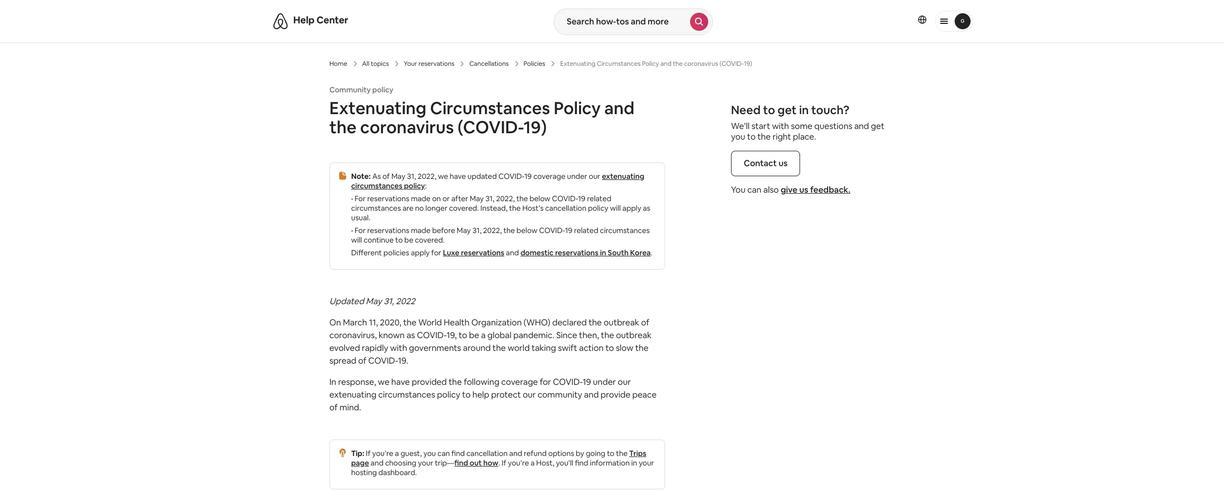 Task type: locate. For each thing, give the bounding box(es) containing it.
the inside need to get in touch? we'll start with some questions and get you to the right place.
[[758, 131, 771, 142]]

and left refund
[[509, 449, 522, 459]]

be
[[404, 235, 413, 245], [469, 330, 479, 341]]

protect
[[491, 389, 521, 401]]

coverage up host's
[[533, 172, 565, 181]]

the
[[329, 116, 357, 138], [758, 131, 771, 142], [516, 194, 528, 203], [509, 203, 521, 213], [503, 226, 515, 235], [403, 317, 416, 328], [589, 317, 602, 328], [601, 330, 614, 341], [493, 343, 506, 354], [635, 343, 648, 354], [449, 377, 462, 388], [616, 449, 628, 459]]

policy up extenuating
[[372, 85, 393, 95]]

0 horizontal spatial can
[[438, 449, 450, 459]]

have down 19.
[[391, 377, 410, 388]]

community
[[538, 389, 582, 401]]

of inside in response, we have provided the following coverage for covid-19 under our extenuating circumstances policy to help protect our community and provide peace of mind.
[[329, 402, 338, 413]]

with
[[772, 121, 789, 132], [390, 343, 407, 354]]

find
[[452, 449, 465, 459], [454, 459, 468, 468], [575, 459, 588, 468]]

0 vertical spatial •
[[351, 194, 353, 203]]

0 vertical spatial can
[[747, 184, 762, 196]]

will up south
[[610, 203, 621, 213]]

our
[[589, 172, 600, 181], [618, 377, 631, 388], [523, 389, 536, 401]]

in right information on the bottom of the page
[[631, 459, 637, 468]]

0 vertical spatial cancellation
[[545, 203, 586, 213]]

below down host's
[[517, 226, 537, 235]]

covered.
[[449, 203, 479, 213], [415, 235, 445, 245]]

2 vertical spatial in
[[631, 459, 637, 468]]

0 horizontal spatial apply
[[411, 248, 430, 258]]

the inside extenuating circumstances policy and the coronavirus (covid-19)
[[329, 116, 357, 138]]

if right "tip:"
[[366, 449, 371, 459]]

cancellations
[[469, 60, 509, 68]]

2 vertical spatial our
[[523, 389, 536, 401]]

0 horizontal spatial if
[[366, 449, 371, 459]]

be inside on march 11, 2020, the world health organization (who) declared the outbreak of coronavirus, known as covid-19, to be a global pandemic. since then, the outbreak evolved rapidly with governments around the world taking swift action to slow the spread of covid-19.
[[469, 330, 479, 341]]

below down "extenuating circumstances policy"
[[530, 194, 550, 203]]

0 horizontal spatial cancellation
[[466, 449, 508, 459]]

1 vertical spatial for
[[355, 226, 366, 235]]

0 vertical spatial coverage
[[533, 172, 565, 181]]

2 horizontal spatial in
[[799, 103, 809, 117]]

a for refund
[[395, 449, 399, 459]]

:
[[425, 181, 427, 191]]

you're
[[372, 449, 393, 459], [508, 459, 529, 468]]

may right after
[[470, 194, 484, 203]]

domestic
[[521, 248, 554, 258]]

may right as
[[391, 172, 405, 181]]

19 inside in response, we have provided the following coverage for covid-19 under our extenuating circumstances policy to help protect our community and provide peace of mind.
[[583, 377, 591, 388]]

us right give in the right top of the page
[[799, 184, 808, 196]]

for up community
[[540, 377, 551, 388]]

19 down action
[[583, 377, 591, 388]]

us right contact
[[779, 158, 788, 169]]

1 horizontal spatial you
[[731, 131, 745, 142]]

longer
[[425, 203, 447, 213]]

0 horizontal spatial .
[[498, 459, 500, 468]]

2 horizontal spatial our
[[618, 377, 631, 388]]

choosing
[[385, 459, 416, 468]]

as
[[643, 203, 650, 213], [407, 330, 415, 341]]

we right :
[[438, 172, 448, 181]]

we
[[438, 172, 448, 181], [378, 377, 389, 388]]

a inside . if you're a host, you'll find information in your hosting dashboard.
[[531, 459, 535, 468]]

if right how
[[502, 459, 506, 468]]

0 horizontal spatial our
[[523, 389, 536, 401]]

1 horizontal spatial our
[[589, 172, 600, 181]]

covered. up luxe
[[415, 235, 445, 245]]

how
[[483, 459, 498, 468]]

1 your from the left
[[418, 459, 433, 468]]

1 horizontal spatial apply
[[622, 203, 641, 213]]

policy up domestic reservations in south korea "link"
[[588, 203, 608, 213]]

policies link
[[524, 60, 545, 68]]

• up usual.
[[351, 194, 353, 203]]

help
[[472, 389, 489, 401]]

0 horizontal spatial extenuating
[[329, 389, 376, 401]]

1 horizontal spatial .
[[651, 248, 652, 258]]

0 vertical spatial will
[[610, 203, 621, 213]]

the down global
[[493, 343, 506, 354]]

0 vertical spatial in
[[799, 103, 809, 117]]

coverage up protect at the left of the page
[[501, 377, 538, 388]]

covered. right longer
[[449, 203, 479, 213]]

health
[[444, 317, 470, 328]]

note:
[[351, 172, 371, 181]]

policy up 'no'
[[404, 181, 425, 191]]

have up after
[[450, 172, 466, 181]]

you're up the dashboard.
[[372, 449, 393, 459]]

circumstances inside in response, we have provided the following coverage for covid-19 under our extenuating circumstances policy to help protect our community and provide peace of mind.
[[378, 389, 435, 401]]

refund
[[524, 449, 547, 459]]

to down need
[[747, 131, 756, 142]]

global
[[488, 330, 511, 341]]

and left provide on the bottom
[[584, 389, 599, 401]]

apply
[[622, 203, 641, 213], [411, 248, 430, 258]]

your right information on the bottom of the page
[[639, 459, 654, 468]]

to inside • for reservations made on or after may 31, 2022, the below covid-19 related circumstances are no longer covered. instead, the host's cancellation policy will apply as usual. • for reservations made before may 31, 2022, the below covid-19 related circumstances will continue to be covered. different policies apply for luxe reservations and domestic reservations in south korea .
[[395, 235, 403, 245]]

host,
[[536, 459, 554, 468]]

1 horizontal spatial in
[[631, 459, 637, 468]]

the left host's
[[509, 203, 521, 213]]

circumstances up usual.
[[351, 181, 402, 191]]

to left 'help'
[[462, 389, 471, 401]]

cancellations link
[[469, 60, 509, 68]]

extenuating circumstances policy link
[[351, 172, 644, 191]]

main navigation menu image
[[955, 13, 971, 29]]

the left right
[[758, 131, 771, 142]]

1 horizontal spatial can
[[747, 184, 762, 196]]

under inside in response, we have provided the following coverage for covid-19 under our extenuating circumstances policy to help protect our community and provide peace of mind.
[[593, 377, 616, 388]]

2022, down the instead,
[[483, 226, 502, 235]]

note: as of may 31, 2022, we have updated covid-19 coverage under our
[[351, 172, 602, 181]]

1 horizontal spatial a
[[481, 330, 486, 341]]

0 vertical spatial .
[[651, 248, 652, 258]]

policy inside in response, we have provided the following coverage for covid-19 under our extenuating circumstances policy to help protect our community and provide peace of mind.
[[437, 389, 460, 401]]

provided
[[412, 377, 447, 388]]

no
[[415, 203, 424, 213]]

to right going on the left bottom of page
[[607, 449, 614, 459]]

your left trip—
[[418, 459, 433, 468]]

if
[[366, 449, 371, 459], [502, 459, 506, 468]]

if inside . if you're a host, you'll find information in your hosting dashboard.
[[502, 459, 506, 468]]

0 horizontal spatial a
[[395, 449, 399, 459]]

need
[[731, 103, 761, 117]]

1 horizontal spatial your
[[639, 459, 654, 468]]

1 vertical spatial under
[[593, 377, 616, 388]]

you inside need to get in touch? we'll start with some questions and get you to the right place.
[[731, 131, 745, 142]]

0 vertical spatial apply
[[622, 203, 641, 213]]

can right the you
[[747, 184, 762, 196]]

you can also give us feedback.
[[731, 184, 851, 196]]

for left luxe
[[431, 248, 441, 258]]

you're inside . if you're a host, you'll find information in your hosting dashboard.
[[508, 459, 529, 468]]

and left domestic
[[506, 248, 519, 258]]

1 horizontal spatial if
[[502, 459, 506, 468]]

a
[[481, 330, 486, 341], [395, 449, 399, 459], [531, 459, 535, 468]]

the inside in response, we have provided the following coverage for covid-19 under our extenuating circumstances policy to help protect our community and provide peace of mind.
[[449, 377, 462, 388]]

2022, up on
[[418, 172, 436, 181]]

give
[[781, 184, 798, 196]]

Search how-tos and more search field
[[554, 9, 690, 35]]

a up 'around'
[[481, 330, 486, 341]]

your reservations link
[[404, 60, 454, 68]]

0 vertical spatial be
[[404, 235, 413, 245]]

cancellation inside • for reservations made on or after may 31, 2022, the below covid-19 related circumstances are no longer covered. instead, the host's cancellation policy will apply as usual. • for reservations made before may 31, 2022, the below covid-19 related circumstances will continue to be covered. different policies apply for luxe reservations and domestic reservations in south korea .
[[545, 203, 586, 213]]

0 vertical spatial extenuating
[[602, 172, 644, 181]]

as
[[372, 172, 381, 181]]

covid- right updated
[[498, 172, 524, 181]]

get right questions on the top of page
[[871, 121, 884, 132]]

made down :
[[411, 194, 431, 203]]

0 horizontal spatial we
[[378, 377, 389, 388]]

policy down provided
[[437, 389, 460, 401]]

peace
[[632, 389, 657, 401]]

with right start at right
[[772, 121, 789, 132]]

1 • from the top
[[351, 194, 353, 203]]

and right questions on the top of page
[[854, 121, 869, 132]]

start
[[751, 121, 770, 132]]

to left "slow"
[[606, 343, 614, 354]]

0 vertical spatial covered.
[[449, 203, 479, 213]]

0 vertical spatial have
[[450, 172, 466, 181]]

or
[[443, 194, 450, 203]]

we right response,
[[378, 377, 389, 388]]

0 vertical spatial with
[[772, 121, 789, 132]]

the down the instead,
[[503, 226, 515, 235]]

covid- up community
[[553, 377, 583, 388]]

provide
[[601, 389, 630, 401]]

as right "known"
[[407, 330, 415, 341]]

pandemic.
[[513, 330, 554, 341]]

with inside need to get in touch? we'll start with some questions and get you to the right place.
[[772, 121, 789, 132]]

coverage
[[533, 172, 565, 181], [501, 377, 538, 388]]

2 horizontal spatial a
[[531, 459, 535, 468]]

1 vertical spatial cancellation
[[466, 449, 508, 459]]

apply up korea
[[622, 203, 641, 213]]

0 horizontal spatial your
[[418, 459, 433, 468]]

1 horizontal spatial under
[[593, 377, 616, 388]]

to
[[763, 103, 775, 117], [747, 131, 756, 142], [395, 235, 403, 245], [459, 330, 467, 341], [606, 343, 614, 354], [462, 389, 471, 401], [607, 449, 614, 459]]

1 horizontal spatial for
[[540, 377, 551, 388]]

page
[[351, 459, 369, 468]]

in up some
[[799, 103, 809, 117]]

1 vertical spatial .
[[498, 459, 500, 468]]

1 vertical spatial have
[[391, 377, 410, 388]]

2022,
[[418, 172, 436, 181], [496, 194, 515, 203], [483, 226, 502, 235]]

for down usual.
[[355, 226, 366, 235]]

going
[[586, 449, 605, 459]]

2 your from the left
[[639, 459, 654, 468]]

0 horizontal spatial be
[[404, 235, 413, 245]]

usual.
[[351, 213, 370, 223]]

1 vertical spatial •
[[351, 226, 353, 235]]

2 • from the top
[[351, 226, 353, 235]]

of
[[383, 172, 390, 181], [641, 317, 649, 328], [358, 355, 366, 367], [329, 402, 338, 413]]

may right before
[[457, 226, 471, 235]]

a for hosting
[[531, 459, 535, 468]]

made down 'no'
[[411, 226, 431, 235]]

a left the host,
[[531, 459, 535, 468]]

1 for from the top
[[355, 194, 366, 203]]

be inside • for reservations made on or after may 31, 2022, the below covid-19 related circumstances are no longer covered. instead, the host's cancellation policy will apply as usual. • for reservations made before may 31, 2022, the below covid-19 related circumstances will continue to be covered. different policies apply for luxe reservations and domestic reservations in south korea .
[[404, 235, 413, 245]]

2 made from the top
[[411, 226, 431, 235]]

get
[[778, 103, 797, 117], [871, 121, 884, 132]]

0 horizontal spatial as
[[407, 330, 415, 341]]

apply right the policies
[[411, 248, 430, 258]]

1 vertical spatial below
[[517, 226, 537, 235]]

0 vertical spatial 2022,
[[418, 172, 436, 181]]

the right provided
[[449, 377, 462, 388]]

be up 'around'
[[469, 330, 479, 341]]

1 horizontal spatial as
[[643, 203, 650, 213]]

circumstances down provided
[[378, 389, 435, 401]]

1 horizontal spatial will
[[610, 203, 621, 213]]

. inside • for reservations made on or after may 31, 2022, the below covid-19 related circumstances are no longer covered. instead, the host's cancellation policy will apply as usual. • for reservations made before may 31, 2022, the below covid-19 related circumstances will continue to be covered. different policies apply for luxe reservations and domestic reservations in south korea .
[[651, 248, 652, 258]]

you right guest,
[[423, 449, 436, 459]]

19 right host's
[[578, 194, 585, 203]]

1 horizontal spatial be
[[469, 330, 479, 341]]

0 vertical spatial for
[[355, 194, 366, 203]]

None search field
[[553, 9, 713, 35]]

1 vertical spatial outbreak
[[616, 330, 652, 341]]

will up different
[[351, 235, 362, 245]]

covid- inside in response, we have provided the following coverage for covid-19 under our extenuating circumstances policy to help protect our community and provide peace of mind.
[[553, 377, 583, 388]]

to right '19,'
[[459, 330, 467, 341]]

1 horizontal spatial you're
[[508, 459, 529, 468]]

0 vertical spatial us
[[779, 158, 788, 169]]

1 vertical spatial us
[[799, 184, 808, 196]]

0 horizontal spatial have
[[391, 377, 410, 388]]

as inside • for reservations made on or after may 31, 2022, the below covid-19 related circumstances are no longer covered. instead, the host's cancellation policy will apply as usual. • for reservations made before may 31, 2022, the below covid-19 related circumstances will continue to be covered. different policies apply for luxe reservations and domestic reservations in south korea .
[[643, 203, 650, 213]]

0 horizontal spatial get
[[778, 103, 797, 117]]

0 horizontal spatial with
[[390, 343, 407, 354]]

governments
[[409, 343, 461, 354]]

can right guest,
[[438, 449, 450, 459]]

as up korea
[[643, 203, 650, 213]]

contact us
[[744, 158, 788, 169]]

0 vertical spatial as
[[643, 203, 650, 213]]

taking
[[532, 343, 556, 354]]

reservations
[[418, 60, 454, 68], [367, 194, 409, 203], [367, 226, 409, 235], [461, 248, 504, 258], [555, 248, 599, 258]]

a left guest,
[[395, 449, 399, 459]]

your
[[418, 459, 433, 468], [639, 459, 654, 468]]

1 vertical spatial apply
[[411, 248, 430, 258]]

1 horizontal spatial us
[[799, 184, 808, 196]]

1 vertical spatial extenuating
[[329, 389, 376, 401]]

have inside in response, we have provided the following coverage for covid-19 under our extenuating circumstances policy to help protect our community and provide peace of mind.
[[391, 377, 410, 388]]

1 horizontal spatial extenuating
[[602, 172, 644, 181]]

31, left :
[[407, 172, 416, 181]]

you're left the host,
[[508, 459, 529, 468]]

the down "community"
[[329, 116, 357, 138]]

with inside on march 11, 2020, the world health organization (who) declared the outbreak of coronavirus, known as covid-19, to be a global pandemic. since then, the outbreak evolved rapidly with governments around the world taking swift action to slow the spread of covid-19.
[[390, 343, 407, 354]]

after
[[451, 194, 468, 203]]

31, up luxe reservations "link" on the bottom left of page
[[472, 226, 481, 235]]

0 vertical spatial made
[[411, 194, 431, 203]]

reservations right domestic
[[555, 248, 599, 258]]

following
[[464, 377, 499, 388]]

get up some
[[778, 103, 797, 117]]

0 horizontal spatial you're
[[372, 449, 393, 459]]

1 horizontal spatial we
[[438, 172, 448, 181]]

to up the policies
[[395, 235, 403, 245]]

below
[[530, 194, 550, 203], [517, 226, 537, 235]]

. inside . if you're a host, you'll find information in your hosting dashboard.
[[498, 459, 500, 468]]

outbreak
[[604, 317, 639, 328], [616, 330, 652, 341]]

1 vertical spatial in
[[600, 248, 606, 258]]

if for tip:
[[366, 449, 371, 459]]

1 vertical spatial may
[[470, 194, 484, 203]]

guest,
[[401, 449, 422, 459]]

us
[[779, 158, 788, 169], [799, 184, 808, 196]]

0 horizontal spatial you
[[423, 449, 436, 459]]

and
[[604, 97, 635, 119], [854, 121, 869, 132], [506, 248, 519, 258], [584, 389, 599, 401], [509, 449, 522, 459], [371, 459, 384, 468]]

11,
[[369, 317, 378, 328]]

1 vertical spatial will
[[351, 235, 362, 245]]

1 vertical spatial be
[[469, 330, 479, 341]]

extenuating circumstances policy and the coronavirus (covid-19)
[[329, 97, 635, 138]]

help center link
[[293, 14, 348, 26]]

1 horizontal spatial get
[[871, 121, 884, 132]]

0 horizontal spatial for
[[431, 248, 441, 258]]

2 vertical spatial may
[[457, 226, 471, 235]]

be up the policies
[[404, 235, 413, 245]]

your reservations
[[404, 60, 454, 68]]

options
[[548, 449, 574, 459]]

1 vertical spatial with
[[390, 343, 407, 354]]

19
[[524, 172, 532, 181], [578, 194, 585, 203], [565, 226, 572, 235], [583, 377, 591, 388]]

host's
[[522, 203, 544, 213]]

2022, down extenuating circumstances policy link
[[496, 194, 515, 203]]

1 vertical spatial related
[[574, 226, 598, 235]]

circumstances inside "extenuating circumstances policy"
[[351, 181, 402, 191]]

1 vertical spatial we
[[378, 377, 389, 388]]

0 horizontal spatial in
[[600, 248, 606, 258]]

you left start at right
[[731, 131, 745, 142]]

find inside . if you're a host, you'll find information in your hosting dashboard.
[[575, 459, 588, 468]]

1 vertical spatial made
[[411, 226, 431, 235]]

1 horizontal spatial with
[[772, 121, 789, 132]]

1 vertical spatial covered.
[[415, 235, 445, 245]]

and choosing your trip— find out how
[[369, 459, 498, 468]]

1 made from the top
[[411, 194, 431, 203]]

1 horizontal spatial cancellation
[[545, 203, 586, 213]]



Task type: vqa. For each thing, say whether or not it's contained in the screenshot.
Safety & property
no



Task type: describe. For each thing, give the bounding box(es) containing it.
(covid-
[[458, 116, 524, 138]]

help
[[293, 14, 315, 26]]

reservations down as
[[367, 194, 409, 203]]

0 horizontal spatial under
[[567, 172, 587, 181]]

31, down extenuating circumstances policy link
[[485, 194, 494, 203]]

the left trips
[[616, 449, 628, 459]]

the right the instead,
[[516, 194, 528, 203]]

around
[[463, 343, 491, 354]]

response,
[[338, 377, 376, 388]]

2 vertical spatial 2022,
[[483, 226, 502, 235]]

action
[[579, 343, 604, 354]]

reservations right your
[[418, 60, 454, 68]]

• for reservations made on or after may 31, 2022, the below covid-19 related circumstances are no longer covered. instead, the host's cancellation policy will apply as usual. • for reservations made before may 31, 2022, the below covid-19 related circumstances will continue to be covered. different policies apply for luxe reservations and domestic reservations in south korea .
[[351, 194, 652, 258]]

circumstances down as
[[351, 203, 401, 213]]

airbnb homepage image
[[272, 13, 289, 30]]

organization
[[471, 317, 522, 328]]

if for .
[[502, 459, 506, 468]]

then,
[[579, 330, 599, 341]]

reservations up the policies
[[367, 226, 409, 235]]

right
[[773, 131, 791, 142]]

before
[[432, 226, 455, 235]]

to inside in response, we have provided the following coverage for covid-19 under our extenuating circumstances policy to help protect our community and provide peace of mind.
[[462, 389, 471, 401]]

hosting
[[351, 468, 377, 478]]

touch?
[[811, 103, 849, 117]]

in inside need to get in touch? we'll start with some questions and get you to the right place.
[[799, 103, 809, 117]]

your inside . if you're a host, you'll find information in your hosting dashboard.
[[639, 459, 654, 468]]

korea
[[630, 248, 651, 258]]

the right "slow"
[[635, 343, 648, 354]]

circumstances up south
[[600, 226, 650, 235]]

swift
[[558, 343, 577, 354]]

community policy
[[329, 85, 393, 95]]

for inside • for reservations made on or after may 31, 2022, the below covid-19 related circumstances are no longer covered. instead, the host's cancellation policy will apply as usual. • for reservations made before may 31, 2022, the below covid-19 related circumstances will continue to be covered. different policies apply for luxe reservations and domestic reservations in south korea .
[[431, 248, 441, 258]]

you're for host,
[[508, 459, 529, 468]]

different
[[351, 248, 382, 258]]

1 vertical spatial get
[[871, 121, 884, 132]]

covid- down rapidly
[[368, 355, 398, 367]]

0 horizontal spatial covered.
[[415, 235, 445, 245]]

march
[[343, 317, 367, 328]]

south
[[608, 248, 629, 258]]

for inside in response, we have provided the following coverage for covid-19 under our extenuating circumstances policy to help protect our community and provide peace of mind.
[[540, 377, 551, 388]]

questions
[[814, 121, 852, 132]]

31, left the '2022'
[[384, 296, 394, 307]]

covid- down world at bottom left
[[417, 330, 447, 341]]

home link
[[329, 60, 347, 68]]

in
[[329, 377, 336, 388]]

19)
[[524, 116, 547, 138]]

trips
[[629, 449, 646, 459]]

trips page
[[351, 449, 646, 468]]

continue
[[364, 235, 394, 245]]

and inside • for reservations made on or after may 31, 2022, the below covid-19 related circumstances are no longer covered. instead, the host's cancellation policy will apply as usual. • for reservations made before may 31, 2022, the below covid-19 related circumstances will continue to be covered. different policies apply for luxe reservations and domestic reservations in south korea .
[[506, 248, 519, 258]]

domestic reservations in south korea link
[[521, 248, 651, 258]]

extenuating
[[329, 97, 426, 119]]

you'll
[[556, 459, 573, 468]]

feedback.
[[810, 184, 851, 196]]

the right 2020,
[[403, 317, 416, 328]]

on march 11, 2020, the world health organization (who) declared the outbreak of coronavirus, known as covid-19, to be a global pandemic. since then, the outbreak evolved rapidly with governments around the world taking swift action to slow the spread of covid-19.
[[329, 317, 652, 367]]

updated
[[468, 172, 497, 181]]

policy inside "extenuating circumstances policy"
[[404, 181, 425, 191]]

0 vertical spatial we
[[438, 172, 448, 181]]

in inside • for reservations made on or after may 31, 2022, the below covid-19 related circumstances are no longer covered. instead, the host's cancellation policy will apply as usual. • for reservations made before may 31, 2022, the below covid-19 related circumstances will continue to be covered. different policies apply for luxe reservations and domestic reservations in south korea .
[[600, 248, 606, 258]]

0 vertical spatial below
[[530, 194, 550, 203]]

home
[[329, 60, 347, 68]]

since
[[556, 330, 577, 341]]

0 vertical spatial our
[[589, 172, 600, 181]]

center
[[317, 14, 348, 26]]

a inside on march 11, 2020, the world health organization (who) declared the outbreak of coronavirus, known as covid-19, to be a global pandemic. since then, the outbreak evolved rapidly with governments around the world taking swift action to slow the spread of covid-19.
[[481, 330, 486, 341]]

the right then,
[[601, 330, 614, 341]]

help center
[[293, 14, 348, 26]]

we inside in response, we have provided the following coverage for covid-19 under our extenuating circumstances policy to help protect our community and provide peace of mind.
[[378, 377, 389, 388]]

. if you're a host, you'll find information in your hosting dashboard.
[[351, 459, 654, 478]]

known
[[379, 330, 405, 341]]

2022
[[396, 296, 415, 307]]

in response, we have provided the following coverage for covid-19 under our extenuating circumstances policy to help protect our community and provide peace of mind.
[[329, 377, 657, 413]]

0 horizontal spatial us
[[779, 158, 788, 169]]

19.
[[398, 355, 408, 367]]

0 vertical spatial related
[[587, 194, 611, 203]]

dashboard.
[[378, 468, 417, 478]]

and inside extenuating circumstances policy and the coronavirus (covid-19)
[[604, 97, 635, 119]]

(who)
[[524, 317, 550, 328]]

1 vertical spatial 2022,
[[496, 194, 515, 203]]

in inside . if you're a host, you'll find information in your hosting dashboard.
[[631, 459, 637, 468]]

contact
[[744, 158, 777, 169]]

luxe reservations link
[[443, 248, 504, 258]]

mind.
[[339, 402, 361, 413]]

need to get in touch? we'll start with some questions and get you to the right place.
[[731, 103, 884, 142]]

0 vertical spatial may
[[391, 172, 405, 181]]

the up then,
[[589, 317, 602, 328]]

19,
[[447, 330, 457, 341]]

all
[[362, 60, 369, 68]]

and inside in response, we have provided the following coverage for covid-19 under our extenuating circumstances policy to help protect our community and provide peace of mind.
[[584, 389, 599, 401]]

instead,
[[480, 203, 508, 213]]

you're for guest,
[[372, 449, 393, 459]]

policy inside • for reservations made on or after may 31, 2022, the below covid-19 related circumstances are no longer covered. instead, the host's cancellation policy will apply as usual. • for reservations made before may 31, 2022, the below covid-19 related circumstances will continue to be covered. different policies apply for luxe reservations and domestic reservations in south korea .
[[588, 203, 608, 213]]

1 vertical spatial you
[[423, 449, 436, 459]]

19 up domestic reservations in south korea "link"
[[565, 226, 572, 235]]

extenuating inside in response, we have provided the following coverage for covid-19 under our extenuating circumstances policy to help protect our community and provide peace of mind.
[[329, 389, 376, 401]]

coverage inside in response, we have provided the following coverage for covid-19 under our extenuating circumstances policy to help protect our community and provide peace of mind.
[[501, 377, 538, 388]]

world
[[418, 317, 442, 328]]

by
[[576, 449, 584, 459]]

covid- right host's
[[552, 194, 578, 203]]

trip—
[[435, 459, 454, 468]]

1 vertical spatial our
[[618, 377, 631, 388]]

place.
[[793, 131, 816, 142]]

community
[[329, 85, 371, 95]]

rapidly
[[362, 343, 388, 354]]

find out how link
[[454, 459, 498, 468]]

0 horizontal spatial will
[[351, 235, 362, 245]]

reservations right luxe
[[461, 248, 504, 258]]

0 vertical spatial outbreak
[[604, 317, 639, 328]]

19 up host's
[[524, 172, 532, 181]]

and right the 'page'
[[371, 459, 384, 468]]

covid- up domestic
[[539, 226, 565, 235]]

policies
[[383, 248, 409, 258]]

1 vertical spatial can
[[438, 449, 450, 459]]

contact us link
[[731, 151, 800, 176]]

some
[[791, 121, 812, 132]]

as inside on march 11, 2020, the world health organization (who) declared the outbreak of coronavirus, known as covid-19, to be a global pandemic. since then, the outbreak evolved rapidly with governments around the world taking swift action to slow the spread of covid-19.
[[407, 330, 415, 341]]

on
[[329, 317, 341, 328]]

your
[[404, 60, 417, 68]]

spread
[[329, 355, 356, 367]]

to up start at right
[[763, 103, 775, 117]]

extenuating circumstances policy
[[351, 172, 644, 191]]

1 horizontal spatial have
[[450, 172, 466, 181]]

and inside need to get in touch? we'll start with some questions and get you to the right place.
[[854, 121, 869, 132]]

policies
[[524, 60, 545, 68]]

2020,
[[380, 317, 401, 328]]

all topics
[[362, 60, 389, 68]]

2 for from the top
[[355, 226, 366, 235]]

extenuating inside "extenuating circumstances policy"
[[602, 172, 644, 181]]

also
[[763, 184, 779, 196]]



